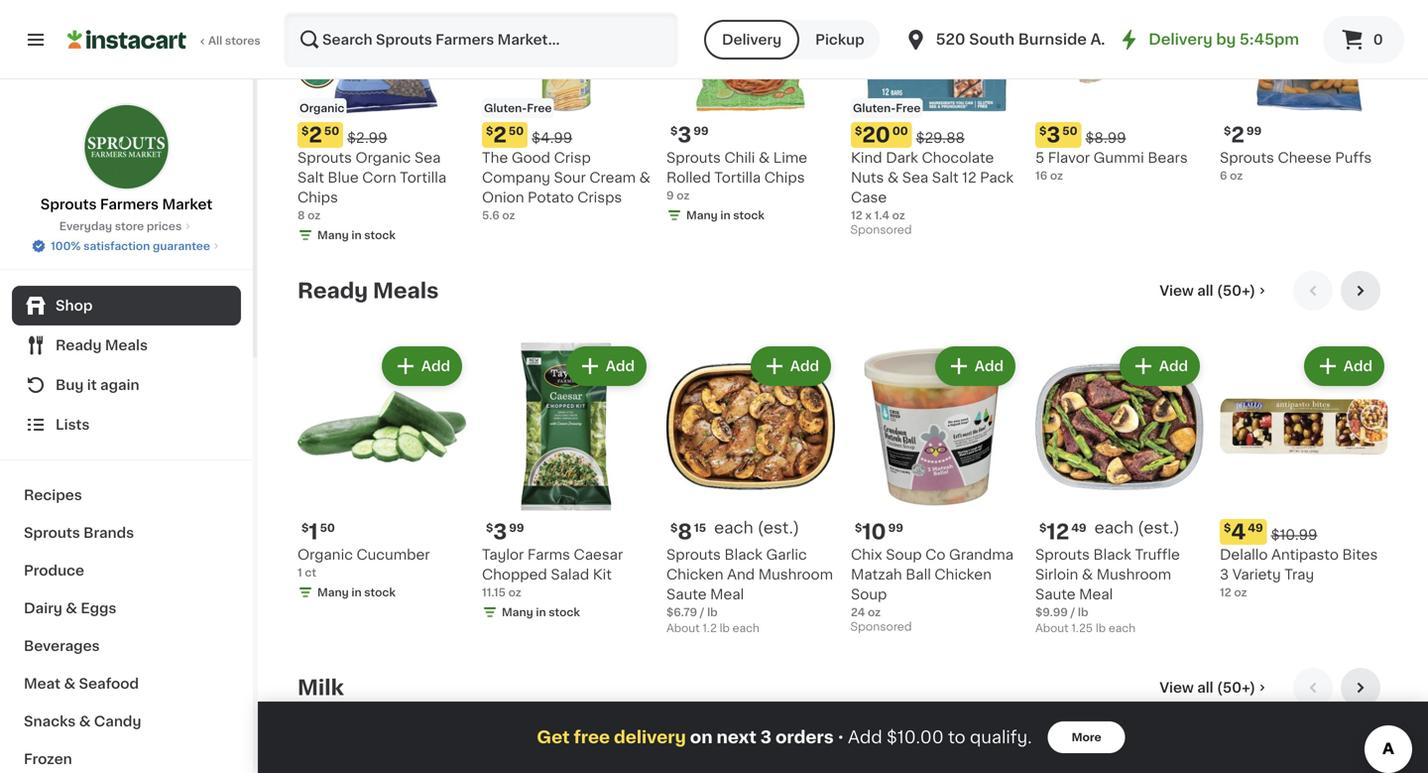 Task type: describe. For each thing, give the bounding box(es) containing it.
shop link
[[12, 286, 241, 325]]

add button for delallo antipasto bites 3 variety tray
[[1307, 348, 1383, 384]]

by
[[1217, 32, 1237, 47]]

in for cucumber
[[352, 587, 362, 598]]

12 down chocolate
[[963, 170, 977, 184]]

nuts
[[851, 170, 885, 184]]

$ 2 99
[[1225, 124, 1262, 145]]

view all (50+) button for ready meals
[[1152, 271, 1278, 310]]

& left candy
[[79, 714, 91, 728]]

chili
[[725, 151, 756, 164]]

2 for $ 2 50
[[309, 124, 322, 145]]

product group containing 20
[[851, 0, 1020, 241]]

instacart logo image
[[67, 28, 187, 52]]

again
[[100, 378, 140, 392]]

add button for organic cucumber
[[384, 348, 460, 384]]

market
[[162, 197, 213, 211]]

12 up sirloin
[[1047, 521, 1070, 542]]

everyday store prices link
[[59, 218, 194, 234]]

$2.50 original price: $4.99 element
[[482, 122, 651, 148]]

$9.99
[[1036, 607, 1069, 617]]

oz inside 5 flavor gummi bears 16 oz
[[1051, 170, 1064, 181]]

potato
[[528, 190, 574, 204]]

taylor
[[482, 548, 524, 561]]

$ 3 99 for taylor
[[486, 521, 524, 542]]

$ 2 50
[[302, 124, 339, 145]]

pickup
[[816, 33, 865, 47]]

chips inside "sprouts organic sea salt blue corn tortilla chips 8 oz"
[[298, 190, 338, 204]]

garlic
[[767, 548, 808, 561]]

chocolate
[[922, 151, 995, 164]]

delivery for delivery by 5:45pm
[[1149, 32, 1213, 47]]

orders
[[776, 729, 834, 746]]

many for sprouts organic sea salt blue corn tortilla chips
[[318, 229, 349, 240]]

company
[[482, 170, 551, 184]]

each inside sprouts black truffle sirloin & mushroom saute meal $9.99 / lb about 1.25 lb each
[[1109, 622, 1136, 633]]

many in stock for cucumber
[[318, 587, 396, 598]]

sprouts farmers market
[[40, 197, 213, 211]]

buy
[[56, 378, 84, 392]]

item carousel region containing ready meals
[[298, 271, 1389, 652]]

lists
[[56, 418, 90, 432]]

$20.00 original price: $29.88 element
[[851, 122, 1020, 148]]

farms
[[528, 548, 571, 561]]

gummi
[[1094, 151, 1145, 164]]

add button for sprouts black truffle sirloin & mushroom saute meal
[[1122, 348, 1199, 384]]

sirloin
[[1036, 567, 1079, 581]]

•
[[838, 729, 845, 745]]

$ inside $ 1 50
[[302, 522, 309, 533]]

each (est.) for 12
[[1095, 520, 1181, 536]]

& inside $ 20 00 $29.88 kind dark chocolate nuts & sea salt 12 pack case 12 x 1.4 oz
[[888, 170, 899, 184]]

free for 20
[[896, 102, 921, 113]]

and
[[727, 567, 755, 581]]

product group containing 10
[[851, 342, 1020, 638]]

stock for organic
[[364, 229, 396, 240]]

100%
[[51, 241, 81, 252]]

50 for 1
[[320, 522, 335, 533]]

$ 12 49
[[1040, 521, 1087, 542]]

product group containing add
[[1221, 739, 1389, 773]]

onion
[[482, 190, 524, 204]]

sprouts for sprouts cheese puffs 6 oz
[[1221, 151, 1275, 164]]

$ inside $ 8 15
[[671, 522, 678, 533]]

1 horizontal spatial 1
[[309, 521, 318, 542]]

beverages link
[[12, 627, 241, 665]]

(50+) for milk
[[1218, 681, 1256, 694]]

saute for 8
[[667, 587, 707, 601]]

product group containing 8
[[667, 342, 836, 636]]

many for organic cucumber
[[318, 587, 349, 598]]

sea inside $ 20 00 $29.88 kind dark chocolate nuts & sea salt 12 pack case 12 x 1.4 oz
[[903, 170, 929, 184]]

50 for 3
[[1063, 125, 1078, 136]]

6
[[1221, 170, 1228, 181]]

all
[[208, 35, 223, 46]]

sprouts brands link
[[12, 514, 241, 552]]

20
[[863, 124, 891, 145]]

0 button
[[1324, 16, 1405, 64]]

burnside
[[1019, 32, 1088, 47]]

get
[[537, 729, 570, 746]]

bears
[[1148, 151, 1189, 164]]

& right meat
[[64, 677, 76, 691]]

tortilla inside "sprouts organic sea salt blue corn tortilla chips 8 oz"
[[400, 170, 447, 184]]

$8.99
[[1086, 131, 1127, 145]]

shop
[[56, 299, 93, 313]]

many in stock for organic
[[318, 229, 396, 240]]

product group containing 3
[[482, 342, 651, 624]]

ready inside item carousel region
[[298, 280, 368, 301]]

520 south burnside avenue
[[936, 32, 1148, 47]]

lb up 1.2
[[708, 607, 718, 617]]

store
[[115, 221, 144, 232]]

service type group
[[705, 20, 881, 60]]

meals inside item carousel region
[[373, 280, 439, 301]]

1 inside organic cucumber 1 ct
[[298, 567, 302, 578]]

5.6
[[482, 210, 500, 221]]

many in stock for chili
[[687, 210, 765, 221]]

100% satisfaction guarantee
[[51, 241, 210, 252]]

to
[[949, 729, 966, 746]]

all stores link
[[67, 12, 262, 67]]

view all (50+) button for milk
[[1152, 668, 1278, 707]]

$ 20 00 $29.88 kind dark chocolate nuts & sea salt 12 pack case 12 x 1.4 oz
[[851, 124, 1014, 221]]

next
[[717, 729, 757, 746]]

& inside "link"
[[66, 601, 77, 615]]

sprouts organic sea salt blue corn tortilla chips 8 oz
[[298, 151, 447, 221]]

50 for the good crisp company sour cream & onion potato crisps
[[509, 125, 524, 136]]

/ for 8
[[700, 607, 705, 617]]

delivery
[[614, 729, 687, 746]]

in for chili
[[721, 210, 731, 221]]

$ inside $ 4 49 $10.99 delallo antipasto bites 3 variety tray 12 oz
[[1225, 522, 1232, 533]]

8 inside 'element'
[[678, 521, 693, 542]]

$2.99
[[347, 131, 388, 145]]

oz inside $ 4 49 $10.99 delallo antipasto bites 3 variety tray 12 oz
[[1235, 587, 1248, 598]]

/ for 12
[[1071, 607, 1076, 617]]

$6.79
[[667, 607, 698, 617]]

snacks
[[24, 714, 76, 728]]

salt inside $ 20 00 $29.88 kind dark chocolate nuts & sea salt 12 pack case 12 x 1.4 oz
[[933, 170, 959, 184]]

3 up rolled
[[678, 124, 692, 145]]

$3.50 original price: $8.99 element
[[1036, 122, 1205, 148]]

prices
[[147, 221, 182, 232]]

3 inside "$3.50 original price: $8.99" element
[[1047, 124, 1061, 145]]

stock for cucumber
[[364, 587, 396, 598]]

sprouts for sprouts organic sea salt blue corn tortilla chips 8 oz
[[298, 151, 352, 164]]

product group containing 1
[[298, 342, 466, 604]]

520
[[936, 32, 966, 47]]

lb up 1.25
[[1079, 607, 1089, 617]]

all for ready meals
[[1198, 284, 1214, 297]]

cheese
[[1279, 151, 1332, 164]]

Search field
[[286, 14, 677, 65]]

$ up rolled
[[671, 125, 678, 136]]

& inside $ 2 50 $4.99 the good crisp company sour cream & onion potato crisps 5.6 oz
[[640, 170, 651, 184]]

meal for 12
[[1080, 587, 1114, 601]]

sour
[[554, 170, 586, 184]]

meat & seafood
[[24, 677, 139, 691]]

meat & seafood link
[[12, 665, 241, 703]]

corn
[[362, 170, 397, 184]]

ready meals link
[[12, 325, 241, 365]]

ball
[[906, 567, 932, 581]]

15
[[695, 522, 707, 533]]

$10.99
[[1272, 528, 1318, 542]]

oz inside $ 2 50 $4.99 the good crisp company sour cream & onion potato crisps 5.6 oz
[[503, 210, 516, 221]]

$12.49 each (estimated) element
[[1036, 519, 1205, 545]]

case
[[851, 190, 887, 204]]

product group containing 4
[[1221, 342, 1389, 600]]

dairy & eggs link
[[12, 589, 241, 627]]

organic cucumber 1 ct
[[298, 548, 430, 578]]

item carousel region containing milk
[[298, 668, 1389, 773]]

sprouts for sprouts brands
[[24, 526, 80, 540]]

$ inside $ 12 49
[[1040, 522, 1047, 533]]

caesar
[[574, 548, 623, 561]]

chicken inside chix soup co grandma matzah ball chicken soup 24 oz
[[935, 567, 992, 581]]

many in stock for farms
[[502, 607, 580, 617]]

ready meals button
[[12, 325, 241, 365]]

sprouts cheese puffs 6 oz
[[1221, 151, 1373, 181]]

all for milk
[[1198, 681, 1214, 694]]

sprouts black truffle sirloin & mushroom saute meal $9.99 / lb about 1.25 lb each
[[1036, 548, 1181, 633]]

$ inside $ 2 50
[[302, 125, 309, 136]]

frozen link
[[12, 740, 241, 773]]

12 left x at top
[[851, 210, 863, 221]]

5 flavor gummi bears 16 oz
[[1036, 151, 1189, 181]]

sprouts farmers market logo image
[[83, 103, 170, 191]]

each inside sprouts black garlic chicken and mushroom saute meal $6.79 / lb about 1.2 lb each
[[733, 622, 760, 633]]

sprouts for sprouts black truffle sirloin & mushroom saute meal $9.99 / lb about 1.25 lb each
[[1036, 548, 1091, 561]]

recipes
[[24, 488, 82, 502]]

about for 8
[[667, 622, 700, 633]]

add button for taylor farms caesar chopped salad kit
[[568, 348, 645, 384]]

0 vertical spatial soup
[[886, 548, 923, 561]]

antipasto
[[1272, 548, 1340, 561]]

grandma
[[950, 548, 1014, 561]]

cream
[[590, 170, 636, 184]]

2 for $ 2 99
[[1232, 124, 1245, 145]]

1 vertical spatial soup
[[851, 587, 888, 601]]

gluten-free for 20
[[853, 102, 921, 113]]

organic inside "sprouts organic sea salt blue corn tortilla chips 8 oz"
[[356, 151, 411, 164]]



Task type: vqa. For each thing, say whether or not it's contained in the screenshot.
in-
no



Task type: locate. For each thing, give the bounding box(es) containing it.
& inside sprouts chili & lime rolled tortilla chips 9 oz
[[759, 151, 770, 164]]

good
[[512, 151, 551, 164]]

add button
[[384, 348, 460, 384], [568, 348, 645, 384], [753, 348, 830, 384], [938, 348, 1014, 384], [1122, 348, 1199, 384], [1307, 348, 1383, 384], [1307, 745, 1383, 773]]

delivery left by
[[1149, 32, 1213, 47]]

lb right 1.2
[[720, 622, 730, 633]]

saute up "$6.79"
[[667, 587, 707, 601]]

1 meal from the left
[[711, 587, 745, 601]]

99 up taylor
[[509, 522, 524, 533]]

sea down $2.50 original price: $2.99 element
[[415, 151, 441, 164]]

8 inside "sprouts organic sea salt blue corn tortilla chips 8 oz"
[[298, 210, 305, 221]]

product group
[[851, 0, 1020, 241], [298, 342, 466, 604], [482, 342, 651, 624], [667, 342, 836, 636], [851, 342, 1020, 638], [1036, 342, 1205, 636], [1221, 342, 1389, 600], [482, 739, 651, 773], [667, 739, 836, 773], [851, 739, 1020, 773], [1036, 739, 1205, 773], [1221, 739, 1389, 773]]

stock
[[734, 210, 765, 221], [364, 229, 396, 240], [364, 587, 396, 598], [549, 607, 580, 617]]

in down taylor farms caesar chopped salad kit 11.15 oz
[[536, 607, 546, 617]]

2 up sprouts cheese puffs 6 oz
[[1232, 124, 1245, 145]]

1 view all (50+) from the top
[[1160, 284, 1256, 297]]

many in stock
[[687, 210, 765, 221], [318, 229, 396, 240], [318, 587, 396, 598], [502, 607, 580, 617]]

ready meals
[[298, 280, 439, 301], [56, 338, 148, 352]]

about inside sprouts black garlic chicken and mushroom saute meal $6.79 / lb about 1.2 lb each
[[667, 622, 700, 633]]

in for farms
[[536, 607, 546, 617]]

many down organic cucumber 1 ct
[[318, 587, 349, 598]]

0 vertical spatial sea
[[415, 151, 441, 164]]

1 (est.) from the left
[[758, 520, 800, 536]]

3 2 from the left
[[1232, 124, 1245, 145]]

0 vertical spatial all
[[1198, 284, 1214, 297]]

$ 3 99 for sprouts
[[671, 124, 709, 145]]

ready
[[298, 280, 368, 301], [56, 338, 102, 352]]

0 horizontal spatial gluten-
[[484, 102, 527, 113]]

1 / from the left
[[700, 607, 705, 617]]

3 up taylor
[[494, 521, 507, 542]]

99 up sprouts cheese puffs 6 oz
[[1247, 125, 1262, 136]]

$ 1 50
[[302, 521, 335, 542]]

3 down delallo
[[1221, 567, 1230, 581]]

1 vertical spatial 1
[[298, 567, 302, 578]]

$ up 6
[[1225, 125, 1232, 136]]

99 inside $ 2 99
[[1247, 125, 1262, 136]]

1 horizontal spatial 2
[[494, 124, 507, 145]]

many
[[687, 210, 718, 221], [318, 229, 349, 240], [318, 587, 349, 598], [502, 607, 534, 617]]

520 south burnside avenue button
[[905, 12, 1148, 67]]

50 up flavor
[[1063, 125, 1078, 136]]

0 horizontal spatial each (est.)
[[715, 520, 800, 536]]

stock for chili
[[734, 210, 765, 221]]

1 saute from the left
[[667, 587, 707, 601]]

2 view all (50+) from the top
[[1160, 681, 1256, 694]]

1 gluten-free from the left
[[484, 102, 552, 113]]

variety
[[1233, 567, 1282, 581]]

1 horizontal spatial gluten-
[[853, 102, 896, 113]]

2 free from the left
[[896, 102, 921, 113]]

1 up ct
[[309, 521, 318, 542]]

$ 4 49 $10.99 delallo antipasto bites 3 variety tray 12 oz
[[1221, 521, 1379, 598]]

1 vertical spatial ready meals
[[56, 338, 148, 352]]

mushroom for 12
[[1097, 567, 1172, 581]]

1 vertical spatial ready
[[56, 338, 102, 352]]

each (est.) up truffle
[[1095, 520, 1181, 536]]

snacks & candy link
[[12, 703, 241, 740]]

1 horizontal spatial chips
[[765, 170, 805, 184]]

1 left ct
[[298, 567, 302, 578]]

1 vertical spatial meals
[[105, 338, 148, 352]]

1 vertical spatial sponsored badge image
[[851, 621, 911, 633]]

1 horizontal spatial each (est.)
[[1095, 520, 1181, 536]]

1 gluten- from the left
[[484, 102, 527, 113]]

0 vertical spatial ready
[[298, 280, 368, 301]]

2 left the $2.99
[[309, 124, 322, 145]]

many for taylor farms caesar chopped salad kit
[[502, 607, 534, 617]]

oz down $ 2 50
[[308, 210, 321, 221]]

stock down organic cucumber 1 ct
[[364, 587, 396, 598]]

treatment tracker modal dialog
[[258, 702, 1429, 773]]

1.25
[[1072, 622, 1094, 633]]

1 black from the left
[[725, 548, 763, 561]]

2 chicken from the left
[[935, 567, 992, 581]]

sponsored badge image for 20
[[851, 225, 911, 236]]

0 horizontal spatial chicken
[[667, 567, 724, 581]]

1 horizontal spatial tortilla
[[715, 170, 761, 184]]

black inside sprouts black garlic chicken and mushroom saute meal $6.79 / lb about 1.2 lb each
[[725, 548, 763, 561]]

soup up 24
[[851, 587, 888, 601]]

0 horizontal spatial tortilla
[[400, 170, 447, 184]]

tortilla right the corn
[[400, 170, 447, 184]]

chopped
[[482, 567, 548, 581]]

50 left the $2.99
[[324, 125, 339, 136]]

kind
[[851, 151, 883, 164]]

50 up organic cucumber 1 ct
[[320, 522, 335, 533]]

dark
[[886, 151, 919, 164]]

meal inside sprouts black garlic chicken and mushroom saute meal $6.79 / lb about 1.2 lb each
[[711, 587, 745, 601]]

1 vertical spatial chips
[[298, 190, 338, 204]]

produce link
[[12, 552, 241, 589]]

each right $ 12 49
[[1095, 520, 1134, 536]]

9
[[667, 190, 674, 201]]

(50+) for ready meals
[[1218, 284, 1256, 297]]

1 horizontal spatial black
[[1094, 548, 1132, 561]]

chips down blue
[[298, 190, 338, 204]]

/ inside sprouts black truffle sirloin & mushroom saute meal $9.99 / lb about 1.25 lb each
[[1071, 607, 1076, 617]]

add button for sprouts black garlic chicken and mushroom saute meal
[[753, 348, 830, 384]]

lb right 1.25
[[1096, 622, 1107, 633]]

2 up the
[[494, 124, 507, 145]]

0 vertical spatial chips
[[765, 170, 805, 184]]

view all (50+) for milk
[[1160, 681, 1256, 694]]

50 inside $ 2 50
[[324, 125, 339, 136]]

2 (50+) from the top
[[1218, 681, 1256, 694]]

3 inside treatment tracker modal "dialog"
[[761, 729, 772, 746]]

pack
[[981, 170, 1014, 184]]

chicken inside sprouts black garlic chicken and mushroom saute meal $6.79 / lb about 1.2 lb each
[[667, 567, 724, 581]]

each (est.) for 8
[[715, 520, 800, 536]]

2 gluten- from the left
[[853, 102, 896, 113]]

sprouts black garlic chicken and mushroom saute meal $6.79 / lb about 1.2 lb each
[[667, 548, 834, 633]]

sponsored badge image inside item carousel region
[[851, 621, 911, 633]]

0 vertical spatial meals
[[373, 280, 439, 301]]

&
[[759, 151, 770, 164], [640, 170, 651, 184], [888, 170, 899, 184], [1083, 567, 1094, 581], [66, 601, 77, 615], [64, 677, 76, 691], [79, 714, 91, 728]]

lb
[[708, 607, 718, 617], [1079, 607, 1089, 617], [720, 622, 730, 633], [1096, 622, 1107, 633]]

guarantee
[[153, 241, 210, 252]]

sprouts down $ 8 15
[[667, 548, 721, 561]]

avenue
[[1091, 32, 1148, 47]]

0 vertical spatial organic
[[300, 102, 345, 113]]

chix
[[851, 548, 883, 561]]

gluten-free up $4.99
[[484, 102, 552, 113]]

$ 2 50 $4.99 the good crisp company sour cream & onion potato crisps 5.6 oz
[[482, 124, 651, 221]]

oz inside sprouts cheese puffs 6 oz
[[1231, 170, 1244, 181]]

0 horizontal spatial free
[[527, 102, 552, 113]]

0 horizontal spatial salt
[[298, 170, 324, 184]]

(est.) up truffle
[[1138, 520, 1181, 536]]

0 horizontal spatial meal
[[711, 587, 745, 601]]

99 for taylor farms caesar chopped salad kit
[[509, 522, 524, 533]]

0 vertical spatial view all (50+)
[[1160, 284, 1256, 297]]

1 horizontal spatial ready
[[298, 280, 368, 301]]

black for 8
[[725, 548, 763, 561]]

beverages
[[24, 639, 100, 653]]

2 49 from the left
[[1249, 522, 1264, 533]]

more button
[[1048, 721, 1126, 753]]

2 (est.) from the left
[[1138, 520, 1181, 536]]

meals inside dropdown button
[[105, 338, 148, 352]]

1 view from the top
[[1160, 284, 1195, 297]]

99 inside $ 10 99
[[889, 522, 904, 533]]

sprouts down $ 2 50
[[298, 151, 352, 164]]

12 inside $ 4 49 $10.99 delallo antipasto bites 3 variety tray 12 oz
[[1221, 587, 1232, 598]]

free for 2
[[527, 102, 552, 113]]

0 horizontal spatial meals
[[105, 338, 148, 352]]

50 inside $ 3 50
[[1063, 125, 1078, 136]]

gluten- for 2
[[484, 102, 527, 113]]

1 horizontal spatial /
[[1071, 607, 1076, 617]]

$ up the
[[486, 125, 494, 136]]

1 49 from the left
[[1072, 522, 1087, 533]]

& right sirloin
[[1083, 567, 1094, 581]]

2 salt from the left
[[933, 170, 959, 184]]

$ up kind
[[855, 125, 863, 136]]

1 vertical spatial (50+)
[[1218, 681, 1256, 694]]

0 vertical spatial item carousel region
[[298, 271, 1389, 652]]

sponsored badge image down 1.4
[[851, 225, 911, 236]]

sprouts inside sprouts black truffle sirloin & mushroom saute meal $9.99 / lb about 1.25 lb each
[[1036, 548, 1091, 561]]

farmers
[[100, 197, 159, 211]]

$ left the $2.99
[[302, 125, 309, 136]]

$ 3 50
[[1040, 124, 1078, 145]]

1 item carousel region from the top
[[298, 271, 1389, 652]]

0 horizontal spatial gluten-free
[[484, 102, 552, 113]]

2 each (est.) from the left
[[1095, 520, 1181, 536]]

sprouts for sprouts farmers market
[[40, 197, 97, 211]]

gluten-free for 2
[[484, 102, 552, 113]]

oz down "variety"
[[1235, 587, 1248, 598]]

2 view from the top
[[1160, 681, 1195, 694]]

$ up 5
[[1040, 125, 1047, 136]]

black up and at the bottom
[[725, 548, 763, 561]]

chips inside sprouts chili & lime rolled tortilla chips 9 oz
[[765, 170, 805, 184]]

buy it again link
[[12, 365, 241, 405]]

1.2
[[703, 622, 717, 633]]

view
[[1160, 284, 1195, 297], [1160, 681, 1195, 694]]

99 for sprouts chili & lime rolled tortilla chips
[[694, 125, 709, 136]]

$ inside $ 10 99
[[855, 522, 863, 533]]

1 horizontal spatial gluten-free
[[853, 102, 921, 113]]

1 all from the top
[[1198, 284, 1214, 297]]

saute for 12
[[1036, 587, 1076, 601]]

frozen
[[24, 752, 72, 766]]

1 horizontal spatial sea
[[903, 170, 929, 184]]

0 horizontal spatial sea
[[415, 151, 441, 164]]

mushroom for 8
[[759, 567, 834, 581]]

1 horizontal spatial 49
[[1249, 522, 1264, 533]]

meal for 8
[[711, 587, 745, 601]]

gluten- for 20
[[853, 102, 896, 113]]

black
[[725, 548, 763, 561], [1094, 548, 1132, 561]]

salt inside "sprouts organic sea salt blue corn tortilla chips 8 oz"
[[298, 170, 324, 184]]

& inside sprouts black truffle sirloin & mushroom saute meal $9.99 / lb about 1.25 lb each
[[1083, 567, 1094, 581]]

2 2 from the left
[[494, 124, 507, 145]]

1 salt from the left
[[298, 170, 324, 184]]

/ up 1.2
[[700, 607, 705, 617]]

1 vertical spatial sea
[[903, 170, 929, 184]]

oz right 5.6
[[503, 210, 516, 221]]

24
[[851, 607, 866, 617]]

99 for chix soup co grandma matzah ball chicken soup
[[889, 522, 904, 533]]

sprouts for sprouts chili & lime rolled tortilla chips 9 oz
[[667, 151, 721, 164]]

0 horizontal spatial 2
[[309, 124, 322, 145]]

south
[[970, 32, 1015, 47]]

1
[[309, 521, 318, 542], [298, 567, 302, 578]]

salt left blue
[[298, 170, 324, 184]]

sprouts inside "sprouts organic sea salt blue corn tortilla chips 8 oz"
[[298, 151, 352, 164]]

(est.) up garlic
[[758, 520, 800, 536]]

product group containing 12
[[1036, 342, 1205, 636]]

many in stock down taylor farms caesar chopped salad kit 11.15 oz
[[502, 607, 580, 617]]

saute inside sprouts black garlic chicken and mushroom saute meal $6.79 / lb about 1.2 lb each
[[667, 587, 707, 601]]

10
[[863, 521, 887, 542]]

mushroom down truffle
[[1097, 567, 1172, 581]]

0 horizontal spatial delivery
[[722, 33, 782, 47]]

2 vertical spatial organic
[[298, 548, 353, 561]]

0 vertical spatial view all (50+) button
[[1152, 271, 1278, 310]]

each right 1.25
[[1109, 622, 1136, 633]]

2 view all (50+) button from the top
[[1152, 668, 1278, 707]]

soup
[[886, 548, 923, 561], [851, 587, 888, 601]]

oz inside taylor farms caesar chopped salad kit 11.15 oz
[[509, 587, 522, 598]]

taylor farms caesar chopped salad kit 11.15 oz
[[482, 548, 623, 598]]

0 horizontal spatial about
[[667, 622, 700, 633]]

each (est.) inside $12.49 each (estimated) element
[[1095, 520, 1181, 536]]

1 horizontal spatial delivery
[[1149, 32, 1213, 47]]

delivery inside button
[[722, 33, 782, 47]]

0 horizontal spatial 1
[[298, 567, 302, 578]]

3 right next
[[761, 729, 772, 746]]

organic for organic
[[300, 102, 345, 113]]

black down $12.49 each (estimated) element
[[1094, 548, 1132, 561]]

stores
[[225, 35, 261, 46]]

oz right 6
[[1231, 170, 1244, 181]]

meals
[[373, 280, 439, 301], [105, 338, 148, 352]]

organic up ct
[[298, 548, 353, 561]]

organic for organic cucumber 1 ct
[[298, 548, 353, 561]]

sprouts inside 'link'
[[40, 197, 97, 211]]

co
[[926, 548, 946, 561]]

5
[[1036, 151, 1045, 164]]

None search field
[[284, 12, 679, 67]]

$ 3 99 up taylor
[[486, 521, 524, 542]]

mushroom down garlic
[[759, 567, 834, 581]]

oz inside chix soup co grandma matzah ball chicken soup 24 oz
[[868, 607, 881, 617]]

1 vertical spatial view
[[1160, 681, 1195, 694]]

49
[[1072, 522, 1087, 533], [1249, 522, 1264, 533]]

bites
[[1343, 548, 1379, 561]]

1 vertical spatial organic
[[356, 151, 411, 164]]

gluten-free up 00 at the top of the page
[[853, 102, 921, 113]]

2 gluten-free from the left
[[853, 102, 921, 113]]

1 horizontal spatial free
[[896, 102, 921, 113]]

50
[[324, 125, 339, 136], [509, 125, 524, 136], [1063, 125, 1078, 136], [320, 522, 335, 533]]

oz right 16
[[1051, 170, 1064, 181]]

$ inside $ 20 00 $29.88 kind dark chocolate nuts & sea salt 12 pack case 12 x 1.4 oz
[[855, 125, 863, 136]]

saute up $9.99
[[1036, 587, 1076, 601]]

2 sponsored badge image from the top
[[851, 621, 911, 633]]

mushroom inside sprouts black truffle sirloin & mushroom saute meal $9.99 / lb about 1.25 lb each
[[1097, 567, 1172, 581]]

recipes link
[[12, 476, 241, 514]]

3 up flavor
[[1047, 124, 1061, 145]]

oz inside $ 20 00 $29.88 kind dark chocolate nuts & sea salt 12 pack case 12 x 1.4 oz
[[893, 210, 906, 221]]

more
[[1072, 732, 1102, 743]]

(est.) inside $12.49 each (estimated) element
[[1138, 520, 1181, 536]]

1 horizontal spatial 8
[[678, 521, 693, 542]]

0 vertical spatial view
[[1160, 284, 1195, 297]]

2 inside $ 2 50 $4.99 the good crisp company sour cream & onion potato crisps 5.6 oz
[[494, 124, 507, 145]]

(est.) for 12
[[1138, 520, 1181, 536]]

0 horizontal spatial 49
[[1072, 522, 1087, 533]]

1 chicken from the left
[[667, 567, 724, 581]]

salad
[[551, 567, 590, 581]]

(est.) for 8
[[758, 520, 800, 536]]

saute inside sprouts black truffle sirloin & mushroom saute meal $9.99 / lb about 1.25 lb each
[[1036, 587, 1076, 601]]

49 up sirloin
[[1072, 522, 1087, 533]]

each right the 15 in the left of the page
[[715, 520, 754, 536]]

chicken down grandma
[[935, 567, 992, 581]]

free up $4.99
[[527, 102, 552, 113]]

item badge image
[[298, 48, 337, 88]]

delivery left pickup button
[[722, 33, 782, 47]]

0 horizontal spatial (est.)
[[758, 520, 800, 536]]

black inside sprouts black truffle sirloin & mushroom saute meal $9.99 / lb about 1.25 lb each
[[1094, 548, 1132, 561]]

0 vertical spatial 8
[[298, 210, 305, 221]]

$4.99
[[532, 131, 573, 145]]

1 about from the left
[[667, 622, 700, 633]]

sponsored badge image
[[851, 225, 911, 236], [851, 621, 911, 633]]

sea down dark
[[903, 170, 929, 184]]

1 sponsored badge image from the top
[[851, 225, 911, 236]]

brands
[[83, 526, 134, 540]]

0 horizontal spatial ready
[[56, 338, 102, 352]]

99 for sprouts cheese puffs
[[1247, 125, 1262, 136]]

50 up good on the top
[[509, 125, 524, 136]]

view all (50+) button
[[1152, 271, 1278, 310], [1152, 668, 1278, 707]]

meal inside sprouts black truffle sirloin & mushroom saute meal $9.99 / lb about 1.25 lb each
[[1080, 587, 1114, 601]]

1 horizontal spatial meals
[[373, 280, 439, 301]]

1 vertical spatial $ 3 99
[[486, 521, 524, 542]]

$ inside $ 2 99
[[1225, 125, 1232, 136]]

stock down sprouts chili & lime rolled tortilla chips 9 oz
[[734, 210, 765, 221]]

eggs
[[81, 601, 117, 615]]

many in stock down "sprouts organic sea salt blue corn tortilla chips 8 oz"
[[318, 229, 396, 240]]

mushroom inside sprouts black garlic chicken and mushroom saute meal $6.79 / lb about 1.2 lb each
[[759, 567, 834, 581]]

view all (50+) for ready meals
[[1160, 284, 1256, 297]]

0 horizontal spatial black
[[725, 548, 763, 561]]

$ up sirloin
[[1040, 522, 1047, 533]]

delivery for delivery
[[722, 33, 782, 47]]

0 horizontal spatial chips
[[298, 190, 338, 204]]

1 (50+) from the top
[[1218, 284, 1256, 297]]

each
[[715, 520, 754, 536], [1095, 520, 1134, 536], [733, 622, 760, 633], [1109, 622, 1136, 633]]

ready meals inside item carousel region
[[298, 280, 439, 301]]

$ up chix
[[855, 522, 863, 533]]

soup up the ball
[[886, 548, 923, 561]]

many down 11.15
[[502, 607, 534, 617]]

1 each (est.) from the left
[[715, 520, 800, 536]]

2 about from the left
[[1036, 622, 1069, 633]]

sprouts up sirloin
[[1036, 548, 1091, 561]]

sprouts inside sprouts cheese puffs 6 oz
[[1221, 151, 1275, 164]]

$ 10 99
[[855, 521, 904, 542]]

0 horizontal spatial 8
[[298, 210, 305, 221]]

12
[[963, 170, 977, 184], [851, 210, 863, 221], [1047, 521, 1070, 542], [1221, 587, 1232, 598]]

many for sprouts chili & lime rolled tortilla chips
[[687, 210, 718, 221]]

mushroom
[[759, 567, 834, 581], [1097, 567, 1172, 581]]

$2.50 original price: $2.99 element
[[298, 122, 466, 148]]

0 horizontal spatial $ 3 99
[[486, 521, 524, 542]]

2 black from the left
[[1094, 548, 1132, 561]]

1 vertical spatial view all (50+) button
[[1152, 668, 1278, 707]]

in down sprouts chili & lime rolled tortilla chips 9 oz
[[721, 210, 731, 221]]

50 inside $ 1 50
[[320, 522, 335, 533]]

matzah
[[851, 567, 903, 581]]

many in stock down sprouts chili & lime rolled tortilla chips 9 oz
[[687, 210, 765, 221]]

2 meal from the left
[[1080, 587, 1114, 601]]

black for 12
[[1094, 548, 1132, 561]]

stock for farms
[[549, 607, 580, 617]]

many down rolled
[[687, 210, 718, 221]]

candy
[[94, 714, 141, 728]]

2 for $ 2 50 $4.99 the good crisp company sour cream & onion potato crisps 5.6 oz
[[494, 124, 507, 145]]

$ left the 15 in the left of the page
[[671, 522, 678, 533]]

1 vertical spatial 8
[[678, 521, 693, 542]]

1 horizontal spatial meal
[[1080, 587, 1114, 601]]

sponsored badge image for soup
[[851, 621, 911, 633]]

0 vertical spatial sponsored badge image
[[851, 225, 911, 236]]

$ 3 99 up rolled
[[671, 124, 709, 145]]

5:45pm
[[1240, 32, 1300, 47]]

2 inside $2.50 original price: $2.99 element
[[309, 124, 322, 145]]

1 vertical spatial item carousel region
[[298, 668, 1389, 773]]

get free delivery on next 3 orders • add $10.00 to qualify.
[[537, 729, 1033, 746]]

about for 12
[[1036, 622, 1069, 633]]

2 mushroom from the left
[[1097, 567, 1172, 581]]

$ 8 15
[[671, 521, 707, 542]]

1 tortilla from the left
[[400, 170, 447, 184]]

0 horizontal spatial saute
[[667, 587, 707, 601]]

49 for 12
[[1072, 522, 1087, 533]]

0 vertical spatial $ 3 99
[[671, 124, 709, 145]]

in for organic
[[352, 229, 362, 240]]

2 / from the left
[[1071, 607, 1076, 617]]

meat
[[24, 677, 61, 691]]

0 horizontal spatial ready meals
[[56, 338, 148, 352]]

stock down salad
[[549, 607, 580, 617]]

$ 3 99
[[671, 124, 709, 145], [486, 521, 524, 542]]

49 inside $ 4 49 $10.99 delallo antipasto bites 3 variety tray 12 oz
[[1249, 522, 1264, 533]]

ready meals inside dropdown button
[[56, 338, 148, 352]]

each inside 'element'
[[715, 520, 754, 536]]

1 vertical spatial all
[[1198, 681, 1214, 694]]

$4.49 original price: $10.99 element
[[1221, 519, 1389, 545]]

$ up taylor
[[486, 522, 494, 533]]

add
[[422, 359, 451, 373], [606, 359, 635, 373], [791, 359, 820, 373], [975, 359, 1004, 373], [1160, 359, 1189, 373], [1344, 359, 1373, 373], [848, 729, 883, 746], [1344, 756, 1373, 770]]

about inside sprouts black truffle sirloin & mushroom saute meal $9.99 / lb about 1.25 lb each
[[1036, 622, 1069, 633]]

free up 00 at the top of the page
[[896, 102, 921, 113]]

50 inside $ 2 50 $4.99 the good crisp company sour cream & onion potato crisps 5.6 oz
[[509, 125, 524, 136]]

lime
[[774, 151, 808, 164]]

gluten-
[[484, 102, 527, 113], [853, 102, 896, 113]]

gluten- inside "product" group
[[853, 102, 896, 113]]

sprouts up everyday
[[40, 197, 97, 211]]

kit
[[593, 567, 612, 581]]

(est.) inside $8.15 each (estimated) 'element'
[[758, 520, 800, 536]]

1 horizontal spatial saute
[[1036, 587, 1076, 601]]

each (est.) up garlic
[[715, 520, 800, 536]]

99 up rolled
[[694, 125, 709, 136]]

sprouts for sprouts black garlic chicken and mushroom saute meal $6.79 / lb about 1.2 lb each
[[667, 548, 721, 561]]

0 vertical spatial 1
[[309, 521, 318, 542]]

oz inside sprouts chili & lime rolled tortilla chips 9 oz
[[677, 190, 690, 201]]

ready inside dropdown button
[[56, 338, 102, 352]]

49 inside $ 12 49
[[1072, 522, 1087, 533]]

oz right 24
[[868, 607, 881, 617]]

2 horizontal spatial 2
[[1232, 124, 1245, 145]]

1 horizontal spatial chicken
[[935, 567, 992, 581]]

gluten- up the
[[484, 102, 527, 113]]

8 down $ 2 50
[[298, 210, 305, 221]]

sprouts down recipes
[[24, 526, 80, 540]]

view for milk
[[1160, 681, 1195, 694]]

1 horizontal spatial about
[[1036, 622, 1069, 633]]

49 right 4
[[1249, 522, 1264, 533]]

$ up delallo
[[1225, 522, 1232, 533]]

/ up 1.25
[[1071, 607, 1076, 617]]

each (est.) inside $8.15 each (estimated) 'element'
[[715, 520, 800, 536]]

2 all from the top
[[1198, 681, 1214, 694]]

0 vertical spatial ready meals
[[298, 280, 439, 301]]

sea inside "sprouts organic sea salt blue corn tortilla chips 8 oz"
[[415, 151, 441, 164]]

sprouts down $ 2 99
[[1221, 151, 1275, 164]]

1 view all (50+) button from the top
[[1152, 271, 1278, 310]]

item carousel region
[[298, 271, 1389, 652], [298, 668, 1389, 773]]

oz inside "sprouts organic sea salt blue corn tortilla chips 8 oz"
[[308, 210, 321, 221]]

$ 3 99 inside item carousel region
[[486, 521, 524, 542]]

1 vertical spatial view all (50+)
[[1160, 681, 1256, 694]]

1 free from the left
[[527, 102, 552, 113]]

1 horizontal spatial (est.)
[[1138, 520, 1181, 536]]

tortilla inside sprouts chili & lime rolled tortilla chips 9 oz
[[715, 170, 761, 184]]

delivery button
[[705, 20, 800, 60]]

$ inside $ 2 50 $4.99 the good crisp company sour cream & onion potato crisps 5.6 oz
[[486, 125, 494, 136]]

1 mushroom from the left
[[759, 567, 834, 581]]

$10.00
[[887, 729, 944, 746]]

0 vertical spatial (50+)
[[1218, 284, 1256, 297]]

many in stock down organic cucumber 1 ct
[[318, 587, 396, 598]]

/ inside sprouts black garlic chicken and mushroom saute meal $6.79 / lb about 1.2 lb each
[[700, 607, 705, 617]]

& left eggs
[[66, 601, 77, 615]]

stock down "sprouts organic sea salt blue corn tortilla chips 8 oz"
[[364, 229, 396, 240]]

1 horizontal spatial mushroom
[[1097, 567, 1172, 581]]

2 saute from the left
[[1036, 587, 1076, 601]]

0 horizontal spatial mushroom
[[759, 567, 834, 581]]

49 for 4
[[1249, 522, 1264, 533]]

sprouts inside sprouts chili & lime rolled tortilla chips 9 oz
[[667, 151, 721, 164]]

rolled
[[667, 170, 711, 184]]

8 left the 15 in the left of the page
[[678, 521, 693, 542]]

1 horizontal spatial $ 3 99
[[671, 124, 709, 145]]

50 for 2
[[324, 125, 339, 136]]

sprouts inside sprouts black garlic chicken and mushroom saute meal $6.79 / lb about 1.2 lb each
[[667, 548, 721, 561]]

1 2 from the left
[[309, 124, 322, 145]]

gluten- up the 20
[[853, 102, 896, 113]]

view for ready meals
[[1160, 284, 1195, 297]]

2 tortilla from the left
[[715, 170, 761, 184]]

add inside treatment tracker modal "dialog"
[[848, 729, 883, 746]]

1 horizontal spatial salt
[[933, 170, 959, 184]]

oz
[[1051, 170, 1064, 181], [1231, 170, 1244, 181], [677, 190, 690, 201], [308, 210, 321, 221], [503, 210, 516, 221], [893, 210, 906, 221], [509, 587, 522, 598], [1235, 587, 1248, 598], [868, 607, 881, 617]]

all
[[1198, 284, 1214, 297], [1198, 681, 1214, 694]]

$ inside $ 3 50
[[1040, 125, 1047, 136]]

1 horizontal spatial ready meals
[[298, 280, 439, 301]]

in down "sprouts organic sea salt blue corn tortilla chips 8 oz"
[[352, 229, 362, 240]]

0 horizontal spatial /
[[700, 607, 705, 617]]

$8.15 each (estimated) element
[[667, 519, 836, 545]]

sprouts up rolled
[[667, 151, 721, 164]]

organic inside organic cucumber 1 ct
[[298, 548, 353, 561]]

ct
[[305, 567, 317, 578]]

3 inside $ 4 49 $10.99 delallo antipasto bites 3 variety tray 12 oz
[[1221, 567, 1230, 581]]

2 item carousel region from the top
[[298, 668, 1389, 773]]



